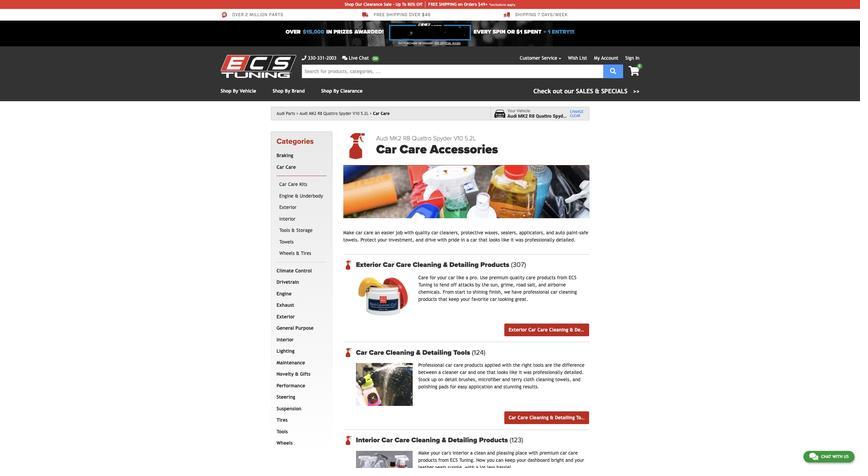 Task type: vqa. For each thing, say whether or not it's contained in the screenshot.
Buyer
no



Task type: locate. For each thing, give the bounding box(es) containing it.
account
[[602, 55, 619, 61]]

detailed. down auto on the right of the page
[[557, 237, 576, 243]]

was down right
[[524, 370, 532, 376]]

that inside professional car care products applied with the right tools are the difference between a cleaner car and one that looks like it was professionally detailed. stock up on detail brushes, microfiber and terry cloth cleaning towels, and polishing pads for easy application and stunning results.
[[487, 370, 496, 376]]

live chat
[[349, 55, 369, 61]]

car right make
[[356, 230, 363, 236]]

comments image
[[810, 453, 819, 461]]

on right ping
[[458, 2, 463, 7]]

cleaners,
[[440, 230, 460, 236]]

1 horizontal spatial clearance
[[364, 2, 383, 7]]

shipping 7 days/week link
[[504, 12, 568, 18]]

with left the us
[[833, 455, 843, 460]]

was down sealers,
[[516, 237, 524, 243]]

1 vertical spatial chat
[[822, 455, 832, 460]]

products down chemicals.
[[419, 297, 437, 302]]

5.2l for audi mk2 r8 quattro spyder v10 5.2l car care accessories
[[465, 135, 476, 142]]

5.2l inside audi mk2 r8 quattro spyder v10 5.2l car care accessories
[[465, 135, 476, 142]]

audi for audi mk2 r8 quattro spyder v10 5.2l
[[300, 111, 308, 116]]

3 by from the left
[[334, 88, 339, 94]]

exterior down great.
[[509, 328, 527, 333]]

the
[[482, 282, 489, 288], [513, 363, 521, 368], [554, 363, 561, 368]]

spyder left "clear"
[[553, 113, 568, 119]]

that down the applied
[[487, 370, 496, 376]]

1 vertical spatial your
[[438, 275, 447, 281]]

1 vertical spatial car care cleaning & detailing tools link
[[505, 412, 589, 425]]

interior up tools & storage
[[280, 216, 296, 222]]

1 vertical spatial in
[[461, 237, 465, 243]]

1 vertical spatial a
[[466, 275, 469, 281]]

off
[[451, 282, 457, 288]]

shipping 7 days/week
[[516, 12, 568, 18]]

r8 inside audi mk2 r8 quattro spyder v10 5.2l car care accessories
[[403, 135, 411, 142]]

detailed. inside professional car care products applied with the right tools are the difference between a cleaner car and one that looks like it was professionally detailed. stock up on detail brushes, microfiber and terry cloth cleaning towels, and polishing pads for easy application and stunning results.
[[565, 370, 584, 376]]

shop for shop by clearance
[[321, 88, 332, 94]]

shop by clearance
[[321, 88, 363, 94]]

vehicle right your at the top right
[[517, 108, 530, 113]]

over
[[409, 12, 421, 18]]

necessary.
[[419, 42, 434, 45]]

330-
[[308, 55, 317, 61]]

your down start
[[461, 297, 470, 302]]

towels.
[[344, 237, 359, 243]]

2 vertical spatial care
[[454, 363, 463, 368]]

clearance up the 'audi mk2 r8 quattro spyder v10 5.2l' link
[[341, 88, 363, 94]]

1 by from the left
[[233, 88, 238, 94]]

ecs tuning 'spin to win' contest logo image
[[389, 23, 471, 41]]

was inside "make car care an easier job with quality car cleaners, protective waxes, sealers, applicators, and auto paint-safe towels. protect your investment, and drive with pride in a car that looks like it was professionally detailed."
[[516, 237, 524, 243]]

sign in
[[626, 55, 640, 61]]

orders
[[464, 2, 477, 7]]

in
[[636, 55, 640, 61]]

2 horizontal spatial v10
[[569, 113, 577, 119]]

1 vertical spatial care
[[527, 275, 536, 281]]

0 vertical spatial a
[[467, 237, 469, 243]]

quality
[[415, 230, 430, 236], [510, 275, 525, 281]]

to down attacks
[[467, 290, 472, 295]]

Search text field
[[302, 65, 604, 78]]

1 vertical spatial professionally
[[533, 370, 563, 376]]

1 vertical spatial looks
[[497, 370, 508, 376]]

0 horizontal spatial r8
[[318, 111, 322, 116]]

over $15,000 in prizes
[[286, 29, 353, 35]]

for up tuning
[[430, 275, 436, 281]]

a left 'cleaner'
[[439, 370, 441, 376]]

over left the $15,000
[[286, 29, 301, 35]]

2 horizontal spatial r8
[[529, 113, 535, 119]]

make car care an easier job with quality car cleaners, protective waxes, sealers, applicators, and auto paint-safe towels. protect your investment, and drive with pride in a car that looks like it was professionally detailed.
[[344, 230, 589, 243]]

shopping cart image
[[629, 66, 640, 76]]

0 vertical spatial interior
[[280, 216, 296, 222]]

audi mk2 r8 quattro spyder v10 5.2l car care accessories
[[376, 135, 499, 157]]

that down from at the right of the page
[[439, 297, 448, 302]]

0 vertical spatial clearance
[[364, 2, 383, 7]]

on inside professional car care products applied with the right tools are the difference between a cleaner car and one that looks like it was professionally detailed. stock up on detail brushes, microfiber and terry cloth cleaning towels, and polishing pads for easy application and stunning results.
[[438, 377, 444, 383]]

exterior car care cleaning & detailing products for "exterior car care cleaning & detailing products" link to the bottom
[[509, 328, 616, 333]]

1 horizontal spatial on
[[458, 2, 463, 7]]

my account link
[[595, 55, 619, 61]]

0 horizontal spatial the
[[482, 282, 489, 288]]

tools inside car care cleaning & detailing tools link
[[577, 415, 588, 421]]

quattro for audi mk2 r8 quattro spyder v10 5.2l car care accessories
[[412, 135, 432, 142]]

your down an
[[378, 237, 387, 243]]

2 by from the left
[[285, 88, 291, 94]]

live chat link
[[342, 55, 379, 62]]

maintenance
[[277, 360, 305, 366]]

care up salt,
[[527, 275, 536, 281]]

audi mk2 r8 quattro spyder v10 5.2l
[[300, 111, 369, 116]]

tires down towels link
[[301, 251, 311, 256]]

with inside professional car care products applied with the right tools are the difference between a cleaner car and one that looks like it was professionally detailed. stock up on detail brushes, microfiber and terry cloth cleaning towels, and polishing pads for easy application and stunning results.
[[502, 363, 512, 368]]

shop for shop by brand
[[273, 88, 284, 94]]

control
[[295, 268, 312, 274]]

exterior down exhaust
[[277, 314, 295, 320]]

2 horizontal spatial 5.2l
[[579, 113, 588, 119]]

over for over 2 million parts
[[232, 12, 244, 18]]

2 horizontal spatial mk2
[[519, 113, 528, 119]]

0 vertical spatial exterior link
[[278, 202, 325, 214]]

products up one
[[465, 363, 484, 368]]

over left 2
[[232, 12, 244, 18]]

care up 'cleaner'
[[454, 363, 463, 368]]

1 vertical spatial on
[[438, 377, 444, 383]]

drivetrain
[[277, 280, 299, 285]]

car care inside category navigation element
[[277, 165, 296, 170]]

your
[[508, 108, 516, 113]]

in left prizes
[[327, 29, 332, 35]]

on right up
[[438, 377, 444, 383]]

sign
[[626, 55, 635, 61]]

products inside professional car care products applied with the right tools are the difference between a cleaner car and one that looks like it was professionally detailed. stock up on detail brushes, microfiber and terry cloth cleaning towels, and polishing pads for easy application and stunning results.
[[465, 363, 484, 368]]

car up 'cleaner'
[[446, 363, 453, 368]]

wheels inside car care subcategories element
[[280, 251, 295, 256]]

quattro inside audi mk2 r8 quattro spyder v10 5.2l car care accessories
[[412, 135, 432, 142]]

us
[[845, 455, 849, 460]]

chat right live
[[359, 55, 369, 61]]

spyder down shop by clearance
[[339, 111, 352, 116]]

cleaning inside care for your car like a pro. use premium quality care products from ecs tuning to fend off attacks by the sun, grime, road salt, and airborne chemicals. from start to shining finish, we have professional car cleaning products that keep your favorite car looking great.
[[559, 290, 577, 295]]

a inside "make car care an easier job with quality car cleaners, protective waxes, sealers, applicators, and auto paint-safe towels. protect your investment, and drive with pride in a car that looks like it was professionally detailed."
[[467, 237, 469, 243]]

2 vertical spatial your
[[461, 297, 470, 302]]

engine down the car care kits
[[280, 193, 294, 199]]

spent
[[524, 29, 542, 35]]

interior up interior car care cleaning & detailing products thumbnail image
[[356, 437, 380, 445]]

for down detail
[[450, 385, 457, 390]]

0 vertical spatial car care cleaning & detailing tools
[[356, 349, 472, 357]]

audi inside audi mk2 r8 quattro spyder v10 5.2l car care accessories
[[376, 135, 388, 142]]

with right the applied
[[502, 363, 512, 368]]

by for vehicle
[[233, 88, 238, 94]]

cleaning down "are"
[[536, 377, 554, 383]]

car care cleaning & detailing tools
[[356, 349, 472, 357], [509, 415, 588, 421]]

spyder inside your vehicle audi mk2 r8 quattro spyder v10 5.2l
[[553, 113, 568, 119]]

and up professional
[[539, 282, 547, 288]]

0 vertical spatial cleaning
[[559, 290, 577, 295]]

and right towels,
[[573, 377, 581, 383]]

interior link up storage
[[278, 214, 325, 225]]

care for applied
[[454, 363, 463, 368]]

quality inside care for your car like a pro. use premium quality care products from ecs tuning to fend off attacks by the sun, grime, road salt, and airborne chemicals. from start to shining finish, we have professional car cleaning products that keep your favorite car looking great.
[[510, 275, 525, 281]]

applied
[[485, 363, 501, 368]]

v10 inside audi mk2 r8 quattro spyder v10 5.2l car care accessories
[[454, 135, 463, 142]]

in inside "make car care an easier job with quality car cleaners, protective waxes, sealers, applicators, and auto paint-safe towels. protect your investment, and drive with pride in a car that looks like it was professionally detailed."
[[461, 237, 465, 243]]

care inside "make car care an easier job with quality car cleaners, protective waxes, sealers, applicators, and auto paint-safe towels. protect your investment, and drive with pride in a car that looks like it was professionally detailed."
[[364, 230, 374, 236]]

no purchase necessary. see official rules .
[[399, 42, 462, 45]]

the right "are"
[[554, 363, 561, 368]]

audi for audi parts
[[277, 111, 285, 116]]

0 vertical spatial quality
[[415, 230, 430, 236]]

r8 for audi mk2 r8 quattro spyder v10 5.2l car care accessories
[[403, 135, 411, 142]]

0 vertical spatial over
[[232, 12, 244, 18]]

clear
[[570, 114, 581, 118]]

the inside care for your car like a pro. use premium quality care products from ecs tuning to fend off attacks by the sun, grime, road salt, and airborne chemicals. from start to shining finish, we have professional car cleaning products that keep your favorite car looking great.
[[482, 282, 489, 288]]

1 horizontal spatial over
[[286, 29, 301, 35]]

2 vertical spatial that
[[487, 370, 496, 376]]

wheels link
[[275, 438, 325, 450]]

car up brushes,
[[460, 370, 467, 376]]

engine
[[280, 193, 294, 199], [277, 291, 292, 297]]

spyder inside audi mk2 r8 quattro spyder v10 5.2l car care accessories
[[433, 135, 452, 142]]

1 horizontal spatial for
[[450, 385, 457, 390]]

5.2l for audi mk2 r8 quattro spyder v10 5.2l
[[361, 111, 369, 116]]

1 horizontal spatial car care
[[373, 111, 390, 116]]

free shipping over $49 link
[[362, 12, 431, 18]]

clearance for our
[[364, 2, 383, 7]]

general purpose
[[277, 326, 314, 331]]

professionally down "are"
[[533, 370, 563, 376]]

2 horizontal spatial products
[[537, 275, 556, 281]]

tools & storage
[[280, 228, 313, 233]]

0 vertical spatial on
[[458, 2, 463, 7]]

like
[[502, 237, 510, 243], [457, 275, 465, 281], [510, 370, 518, 376]]

0 vertical spatial was
[[516, 237, 524, 243]]

by up the 'audi mk2 r8 quattro spyder v10 5.2l' link
[[334, 88, 339, 94]]

1 horizontal spatial care
[[454, 363, 463, 368]]

professionally inside "make car care an easier job with quality car cleaners, protective waxes, sealers, applicators, and auto paint-safe towels. protect your investment, and drive with pride in a car that looks like it was professionally detailed."
[[525, 237, 555, 243]]

2 vertical spatial a
[[439, 370, 441, 376]]

1 horizontal spatial it
[[519, 370, 522, 376]]

1 horizontal spatial cleaning
[[559, 290, 577, 295]]

like inside professional car care products applied with the right tools are the difference between a cleaner car and one that looks like it was professionally detailed. stock up on detail brushes, microfiber and terry cloth cleaning towels, and polishing pads for easy application and stunning results.
[[510, 370, 518, 376]]

2 vertical spatial products
[[465, 363, 484, 368]]

interior car care cleaning & detailing products link
[[356, 437, 589, 445]]

cleaning down airborne
[[559, 290, 577, 295]]

steering
[[277, 395, 295, 400]]

engine inside car care subcategories element
[[280, 193, 294, 199]]

between
[[419, 370, 437, 376]]

0 vertical spatial it
[[511, 237, 514, 243]]

like down sealers,
[[502, 237, 510, 243]]

engine for engine & underbody
[[280, 193, 294, 199]]

engine up exhaust
[[277, 291, 292, 297]]

wheels down towels
[[280, 251, 295, 256]]

1 horizontal spatial quality
[[510, 275, 525, 281]]

in
[[327, 29, 332, 35], [461, 237, 465, 243]]

0 vertical spatial that
[[479, 237, 488, 243]]

care up protect
[[364, 230, 374, 236]]

5.2l
[[361, 111, 369, 116], [579, 113, 588, 119], [465, 135, 476, 142]]

1 horizontal spatial by
[[285, 88, 291, 94]]

*exclusions
[[490, 3, 506, 6]]

looks down the applied
[[497, 370, 508, 376]]

keep
[[449, 297, 460, 302]]

a down protective
[[467, 237, 469, 243]]

$1
[[517, 29, 523, 35]]

phone image
[[302, 56, 307, 60]]

chat right comments image on the right bottom of the page
[[822, 455, 832, 460]]

exterior down the engine & underbody at the left top of the page
[[280, 205, 297, 210]]

0 horizontal spatial it
[[511, 237, 514, 243]]

detailed. inside "make car care an easier job with quality car cleaners, protective waxes, sealers, applicators, and auto paint-safe towels. protect your investment, and drive with pride in a car that looks like it was professionally detailed."
[[557, 237, 576, 243]]

by left the 'brand'
[[285, 88, 291, 94]]

engine for engine
[[277, 291, 292, 297]]

car up off on the right of the page
[[449, 275, 455, 281]]

like up terry
[[510, 370, 518, 376]]

products up airborne
[[537, 275, 556, 281]]

exterior link inside car care subcategories element
[[278, 202, 325, 214]]

the left right
[[513, 363, 521, 368]]

1 vertical spatial vehicle
[[517, 108, 530, 113]]

2 vertical spatial like
[[510, 370, 518, 376]]

0 horizontal spatial cleaning
[[536, 377, 554, 383]]

care inside 'link'
[[288, 182, 298, 187]]

category navigation element
[[271, 132, 333, 455]]

spyder for audi mk2 r8 quattro spyder v10 5.2l
[[339, 111, 352, 116]]

0 horizontal spatial quality
[[415, 230, 430, 236]]

by down ecs tuning image
[[233, 88, 238, 94]]

prizes
[[334, 29, 353, 35]]

0 vertical spatial to
[[434, 282, 438, 288]]

finish,
[[490, 290, 503, 295]]

quality up road
[[510, 275, 525, 281]]

exterior car care cleaning & detailing products for topmost "exterior car care cleaning & detailing products" link
[[356, 261, 511, 269]]

exterior car care cleaning & detailing products
[[356, 261, 511, 269], [509, 328, 616, 333]]

safe
[[580, 230, 589, 236]]

1 vertical spatial was
[[524, 370, 532, 376]]

0 vertical spatial like
[[502, 237, 510, 243]]

wheels for wheels
[[277, 441, 293, 446]]

care inside audi mk2 r8 quattro spyder v10 5.2l car care accessories
[[400, 142, 427, 157]]

car down airborne
[[551, 290, 558, 295]]

looks down 'waxes,'
[[489, 237, 500, 243]]

1 horizontal spatial the
[[513, 363, 521, 368]]

0 horizontal spatial v10
[[353, 111, 360, 116]]

1 vertical spatial engine
[[277, 291, 292, 297]]

0 horizontal spatial chat
[[359, 55, 369, 61]]

to left fend
[[434, 282, 438, 288]]

0 vertical spatial engine
[[280, 193, 294, 199]]

1 horizontal spatial mk2
[[390, 135, 402, 142]]

for inside care for your car like a pro. use premium quality care products from ecs tuning to fend off attacks by the sun, grime, road salt, and airborne chemicals. from start to shining finish, we have professional car cleaning products that keep your favorite car looking great.
[[430, 275, 436, 281]]

detailed. down difference
[[565, 370, 584, 376]]

exterior inside car care subcategories element
[[280, 205, 297, 210]]

1 vertical spatial that
[[439, 297, 448, 302]]

1 vertical spatial cleaning
[[536, 377, 554, 383]]

1 horizontal spatial quattro
[[412, 135, 432, 142]]

0 horizontal spatial car care
[[277, 165, 296, 170]]

1 horizontal spatial products
[[465, 363, 484, 368]]

quattro for audi mk2 r8 quattro spyder v10 5.2l
[[324, 111, 338, 116]]

0 vertical spatial for
[[430, 275, 436, 281]]

clearance
[[364, 2, 383, 7], [341, 88, 363, 94]]

1 horizontal spatial spyder
[[433, 135, 452, 142]]

0 horizontal spatial care
[[364, 230, 374, 236]]

interior down general at left
[[277, 337, 294, 343]]

wheels down tools link
[[277, 441, 293, 446]]

professional
[[419, 363, 444, 368]]

1 vertical spatial exterior car care cleaning & detailing products
[[509, 328, 616, 333]]

car inside 'link'
[[280, 182, 287, 187]]

0 horizontal spatial spyder
[[339, 111, 352, 116]]

professional
[[524, 290, 550, 295]]

shop for shop our clearance sale - up to 80% off
[[345, 2, 354, 7]]

1 vertical spatial interior link
[[275, 335, 325, 346]]

engine & underbody link
[[278, 191, 325, 202]]

general
[[277, 326, 294, 331]]

quality up the drive
[[415, 230, 430, 236]]

performance link
[[275, 381, 325, 392]]

and inside care for your car like a pro. use premium quality care products from ecs tuning to fend off attacks by the sun, grime, road salt, and airborne chemicals. from start to shining finish, we have professional car cleaning products that keep your favorite car looking great.
[[539, 282, 547, 288]]

for
[[430, 275, 436, 281], [450, 385, 457, 390]]

quality inside "make car care an easier job with quality car cleaners, protective waxes, sealers, applicators, and auto paint-safe towels. protect your investment, and drive with pride in a car that looks like it was professionally detailed."
[[415, 230, 430, 236]]

1 horizontal spatial car care cleaning & detailing tools
[[509, 415, 588, 421]]

0 vertical spatial wheels
[[280, 251, 295, 256]]

that down 'waxes,'
[[479, 237, 488, 243]]

audi inside your vehicle audi mk2 r8 quattro spyder v10 5.2l
[[508, 113, 517, 119]]

sales & specials link
[[534, 87, 640, 96]]

tires down suspension
[[277, 418, 288, 423]]

drivetrain link
[[275, 277, 325, 289]]

it up terry
[[519, 370, 522, 376]]

with
[[405, 230, 414, 236], [438, 237, 447, 243], [502, 363, 512, 368], [833, 455, 843, 460]]

professionally down applicators,
[[525, 237, 555, 243]]

interior link down purpose on the left of the page
[[275, 335, 325, 346]]

like inside "make car care an easier job with quality car cleaners, protective waxes, sealers, applicators, and auto paint-safe towels. protect your investment, and drive with pride in a car that looks like it was professionally detailed."
[[502, 237, 510, 243]]

care inside care for your car like a pro. use premium quality care products from ecs tuning to fend off attacks by the sun, grime, road salt, and airborne chemicals. from start to shining finish, we have professional car cleaning products that keep your favorite car looking great.
[[419, 275, 429, 281]]

care inside professional car care products applied with the right tools are the difference between a cleaner car and one that looks like it was professionally detailed. stock up on detail brushes, microfiber and terry cloth cleaning towels, and polishing pads for easy application and stunning results.
[[454, 363, 463, 368]]

free shipping over $49
[[374, 12, 431, 18]]

mk2 inside your vehicle audi mk2 r8 quattro spyder v10 5.2l
[[519, 113, 528, 119]]

with right job
[[405, 230, 414, 236]]

quattro inside your vehicle audi mk2 r8 quattro spyder v10 5.2l
[[536, 113, 552, 119]]

a left the pro.
[[466, 275, 469, 281]]

1 horizontal spatial in
[[461, 237, 465, 243]]

mk2 inside audi mk2 r8 quattro spyder v10 5.2l car care accessories
[[390, 135, 402, 142]]

0 vertical spatial looks
[[489, 237, 500, 243]]

fend
[[440, 282, 450, 288]]

care
[[381, 111, 390, 116], [400, 142, 427, 157], [286, 165, 296, 170], [288, 182, 298, 187], [396, 261, 411, 269], [419, 275, 429, 281], [538, 328, 548, 333], [369, 349, 384, 357], [518, 415, 528, 421], [395, 437, 410, 445]]

0 horizontal spatial mk2
[[309, 111, 317, 116]]

spyder up accessories
[[433, 135, 452, 142]]

mk2 for audi mk2 r8 quattro spyder v10 5.2l car care accessories
[[390, 135, 402, 142]]

0 vertical spatial detailed.
[[557, 237, 576, 243]]

1 horizontal spatial r8
[[403, 135, 411, 142]]

novelty & gifts
[[277, 372, 311, 377]]

0 vertical spatial car care
[[373, 111, 390, 116]]

0 horizontal spatial 5.2l
[[361, 111, 369, 116]]

1 vertical spatial like
[[457, 275, 465, 281]]

1 vertical spatial wheels
[[277, 441, 293, 446]]

your up fend
[[438, 275, 447, 281]]

shop by brand link
[[273, 88, 305, 94]]

mk2 for audi mk2 r8 quattro spyder v10 5.2l
[[309, 111, 317, 116]]

0 horizontal spatial to
[[434, 282, 438, 288]]

sign in link
[[626, 55, 640, 61]]

2 horizontal spatial quattro
[[536, 113, 552, 119]]

1 horizontal spatial v10
[[454, 135, 463, 142]]

spyder for audi mk2 r8 quattro spyder v10 5.2l car care accessories
[[433, 135, 452, 142]]

exterior link up purpose on the left of the page
[[275, 312, 325, 323]]

0 horizontal spatial on
[[438, 377, 444, 383]]

tools
[[534, 363, 544, 368]]

job
[[396, 230, 403, 236]]

$49
[[422, 12, 431, 18]]

a inside care for your car like a pro. use premium quality care products from ecs tuning to fend off attacks by the sun, grime, road salt, and airborne chemicals. from start to shining finish, we have professional car cleaning products that keep your favorite car looking great.
[[466, 275, 469, 281]]

0 horizontal spatial over
[[232, 12, 244, 18]]

it
[[511, 237, 514, 243], [519, 370, 522, 376]]

it down sealers,
[[511, 237, 514, 243]]

0 horizontal spatial tires
[[277, 418, 288, 423]]

stunning
[[504, 385, 522, 390]]

interior inside car care subcategories element
[[280, 216, 296, 222]]

tires inside car care subcategories element
[[301, 251, 311, 256]]

categories
[[277, 137, 314, 146]]

exterior link down the engine & underbody at the left top of the page
[[278, 202, 325, 214]]

million
[[250, 12, 268, 18]]

tires
[[301, 251, 311, 256], [277, 418, 288, 423]]

clearance up free
[[364, 2, 383, 7]]

climate
[[277, 268, 294, 274]]

1 horizontal spatial to
[[467, 290, 472, 295]]

1 horizontal spatial tires
[[301, 251, 311, 256]]

tools inside tools link
[[277, 429, 288, 435]]

0 horizontal spatial by
[[233, 88, 238, 94]]

1 vertical spatial quality
[[510, 275, 525, 281]]

looks inside "make car care an easier job with quality car cleaners, protective waxes, sealers, applicators, and auto paint-safe towels. protect your investment, and drive with pride in a car that looks like it was professionally detailed."
[[489, 237, 500, 243]]

the down use
[[482, 282, 489, 288]]

stock
[[419, 377, 430, 383]]

underbody
[[300, 193, 323, 199]]

like up attacks
[[457, 275, 465, 281]]

2 horizontal spatial spyder
[[553, 113, 568, 119]]

in right pride
[[461, 237, 465, 243]]

vehicle down ecs tuning image
[[240, 88, 256, 94]]

off
[[417, 2, 423, 7]]

wheels for wheels & tires
[[280, 251, 295, 256]]

330-331-2003 link
[[302, 55, 337, 62]]

=
[[544, 29, 547, 35]]



Task type: describe. For each thing, give the bounding box(es) containing it.
towels link
[[278, 237, 325, 248]]

0 vertical spatial car care cleaning & detailing tools link
[[356, 349, 589, 357]]

over for over $15,000 in prizes
[[286, 29, 301, 35]]

looking
[[499, 297, 514, 302]]

by for brand
[[285, 88, 291, 94]]

customer
[[520, 55, 541, 61]]

that inside "make car care an easier job with quality car cleaners, protective waxes, sealers, applicators, and auto paint-safe towels. protect your investment, and drive with pride in a car that looks like it was professionally detailed."
[[479, 237, 488, 243]]

detail
[[445, 377, 458, 383]]

kits
[[300, 182, 307, 187]]

wheels & tires link
[[278, 248, 325, 260]]

0 vertical spatial products
[[481, 261, 510, 269]]

have
[[512, 290, 522, 295]]

interior car care cleaning & detailing products thumbnail image image
[[356, 451, 413, 469]]

was inside professional car care products applied with the right tools are the difference between a cleaner car and one that looks like it was professionally detailed. stock up on detail brushes, microfiber and terry cloth cleaning towels, and polishing pads for easy application and stunning results.
[[524, 370, 532, 376]]

purchase
[[404, 42, 418, 45]]

$49+
[[478, 2, 488, 7]]

car care subcategories element
[[277, 176, 327, 263]]

it inside professional car care products applied with the right tools are the difference between a cleaner car and one that looks like it was professionally detailed. stock up on detail brushes, microfiber and terry cloth cleaning towels, and polishing pads for easy application and stunning results.
[[519, 370, 522, 376]]

exhaust
[[277, 303, 294, 308]]

2
[[246, 12, 248, 18]]

audi mk2 r8 quattro spyder v10 5.2l link
[[300, 111, 372, 116]]

for inside professional car care products applied with the right tools are the difference between a cleaner car and one that looks like it was professionally detailed. stock up on detail brushes, microfiber and terry cloth cleaning towels, and polishing pads for easy application and stunning results.
[[450, 385, 457, 390]]

free ship ping on orders $49+ *exclusions apply
[[429, 2, 516, 7]]

0 horizontal spatial products
[[419, 297, 437, 302]]

pride
[[449, 237, 460, 243]]

1 horizontal spatial chat
[[822, 455, 832, 460]]

every spin or $1 spent = 1 entry!!!
[[474, 29, 575, 35]]

2 horizontal spatial the
[[554, 363, 561, 368]]

suspension
[[277, 406, 302, 412]]

and up stunning
[[503, 377, 510, 383]]

lighting link
[[275, 346, 325, 358]]

a inside professional car care products applied with the right tools are the difference between a cleaner car and one that looks like it was professionally detailed. stock up on detail brushes, microfiber and terry cloth cleaning towels, and polishing pads for easy application and stunning results.
[[439, 370, 441, 376]]

v10 inside your vehicle audi mk2 r8 quattro spyder v10 5.2l
[[569, 113, 577, 119]]

2003
[[327, 55, 337, 61]]

chat with us link
[[804, 452, 855, 463]]

application
[[469, 385, 493, 390]]

microfiber
[[479, 377, 501, 383]]

engine & underbody
[[280, 193, 323, 199]]

novelty
[[277, 372, 294, 377]]

difference
[[563, 363, 585, 368]]

ecs
[[569, 275, 577, 281]]

0 vertical spatial products
[[537, 275, 556, 281]]

wheels & tires
[[280, 251, 311, 256]]

2 vertical spatial products
[[479, 437, 508, 445]]

salt,
[[528, 282, 537, 288]]

and up brushes,
[[469, 370, 476, 376]]

storage
[[297, 228, 313, 233]]

$15,000
[[303, 29, 324, 35]]

service
[[542, 55, 558, 61]]

sales
[[576, 88, 594, 95]]

cleaning inside professional car care products applied with the right tools are the difference between a cleaner car and one that looks like it was professionally detailed. stock up on detail brushes, microfiber and terry cloth cleaning towels, and polishing pads for easy application and stunning results.
[[536, 377, 554, 383]]

comments image
[[342, 56, 348, 60]]

looks inside professional car care products applied with the right tools are the difference between a cleaner car and one that looks like it was professionally detailed. stock up on detail brushes, microfiber and terry cloth cleaning towels, and polishing pads for easy application and stunning results.
[[497, 370, 508, 376]]

care inside care for your car like a pro. use premium quality care products from ecs tuning to fend off attacks by the sun, grime, road salt, and airborne chemicals. from start to shining finish, we have professional car cleaning products that keep your favorite car looking great.
[[527, 275, 536, 281]]

car care cleaning & detailing tools thumbnail image image
[[356, 364, 413, 406]]

your inside "make car care an easier job with quality car cleaners, protective waxes, sealers, applicators, and auto paint-safe towels. protect your investment, and drive with pride in a car that looks like it was professionally detailed."
[[378, 237, 387, 243]]

climate control
[[277, 268, 312, 274]]

v10 for audi mk2 r8 quattro spyder v10 5.2l
[[353, 111, 360, 116]]

waxes,
[[485, 230, 500, 236]]

car inside audi mk2 r8 quattro spyder v10 5.2l car care accessories
[[376, 142, 397, 157]]

tools inside tools & storage link
[[280, 228, 290, 233]]

entry!!!
[[552, 29, 575, 35]]

car down protective
[[471, 237, 478, 243]]

0 horizontal spatial car care cleaning & detailing tools
[[356, 349, 472, 357]]

professional car care products applied with the right tools are the difference between a cleaner car and one that looks like it was professionally detailed. stock up on detail brushes, microfiber and terry cloth cleaning towels, and polishing pads for easy application and stunning results.
[[419, 363, 585, 390]]

wish list link
[[569, 55, 588, 61]]

1 vertical spatial to
[[467, 290, 472, 295]]

that inside care for your car like a pro. use premium quality care products from ecs tuning to fend off attacks by the sun, grime, road salt, and airborne chemicals. from start to shining finish, we have professional car cleaning products that keep your favorite car looking great.
[[439, 297, 448, 302]]

general purpose link
[[275, 323, 325, 335]]

1 vertical spatial interior
[[277, 337, 294, 343]]

vehicle inside your vehicle audi mk2 r8 quattro spyder v10 5.2l
[[517, 108, 530, 113]]

sales & specials
[[576, 88, 628, 95]]

results.
[[523, 385, 540, 390]]

car care kits link
[[278, 179, 325, 191]]

terry
[[512, 377, 523, 383]]

easier
[[382, 230, 395, 236]]

parts
[[286, 111, 295, 116]]

shop by vehicle
[[221, 88, 256, 94]]

official
[[440, 42, 452, 45]]

braking link
[[275, 150, 325, 162]]

by
[[476, 282, 481, 288]]

0 vertical spatial chat
[[359, 55, 369, 61]]

performance
[[277, 383, 306, 389]]

no
[[399, 42, 403, 45]]

from
[[558, 275, 568, 281]]

1 vertical spatial products
[[596, 328, 616, 333]]

v10 for audi mk2 r8 quattro spyder v10 5.2l car care accessories
[[454, 135, 463, 142]]

0 horizontal spatial in
[[327, 29, 332, 35]]

car up the drive
[[432, 230, 439, 236]]

0 vertical spatial interior link
[[278, 214, 325, 225]]

r8 inside your vehicle audi mk2 r8 quattro spyder v10 5.2l
[[529, 113, 535, 119]]

are
[[546, 363, 553, 368]]

climate control link
[[275, 266, 325, 277]]

shop for shop by vehicle
[[221, 88, 232, 94]]

0 vertical spatial exterior car care cleaning & detailing products link
[[356, 261, 589, 269]]

clearance for by
[[341, 88, 363, 94]]

purpose
[[296, 326, 314, 331]]

care for easier
[[364, 230, 374, 236]]

it inside "make car care an easier job with quality car cleaners, protective waxes, sealers, applicators, and auto paint-safe towels. protect your investment, and drive with pride in a car that looks like it was professionally detailed."
[[511, 237, 514, 243]]

*exclusions apply link
[[490, 2, 516, 7]]

ship
[[439, 2, 448, 7]]

5.2l inside your vehicle audi mk2 r8 quattro spyder v10 5.2l
[[579, 113, 588, 119]]

with down cleaners, at the right of page
[[438, 237, 447, 243]]

paint-
[[567, 230, 580, 236]]

like inside care for your car like a pro. use premium quality care products from ecs tuning to fend off attacks by the sun, grime, road salt, and airborne chemicals. from start to shining finish, we have professional car cleaning products that keep your favorite car looking great.
[[457, 275, 465, 281]]

search image
[[611, 68, 617, 74]]

tools & storage link
[[278, 225, 325, 237]]

sealers,
[[501, 230, 518, 236]]

0 horizontal spatial vehicle
[[240, 88, 256, 94]]

2 horizontal spatial your
[[461, 297, 470, 302]]

r8 for audi mk2 r8 quattro spyder v10 5.2l
[[318, 111, 322, 116]]

customer service button
[[520, 55, 562, 62]]

0
[[639, 64, 641, 68]]

professionally inside professional car care products applied with the right tools are the difference between a cleaner car and one that looks like it was professionally detailed. stock up on detail brushes, microfiber and terry cloth cleaning towels, and polishing pads for easy application and stunning results.
[[533, 370, 563, 376]]

car care accessories banner image image
[[344, 166, 590, 218]]

330-331-2003
[[308, 55, 337, 61]]

shipping
[[387, 12, 408, 18]]

attacks
[[459, 282, 474, 288]]

1 vertical spatial exterior car care cleaning & detailing products link
[[505, 324, 616, 337]]

auto
[[556, 230, 566, 236]]

-
[[393, 2, 395, 7]]

rules
[[453, 42, 461, 45]]

and down microfiber
[[495, 385, 502, 390]]

drive
[[425, 237, 436, 243]]

shop our clearance sale - up to 80% off
[[345, 2, 423, 7]]

suspension link
[[275, 404, 325, 415]]

car down finish,
[[490, 297, 497, 302]]

our
[[355, 2, 363, 7]]

tools link
[[275, 427, 325, 438]]

1 vertical spatial exterior link
[[275, 312, 325, 323]]

331-
[[317, 55, 327, 61]]

wish
[[569, 55, 579, 61]]

see official rules link
[[435, 42, 461, 46]]

tuning
[[419, 282, 433, 288]]

with inside the 'chat with us' link
[[833, 455, 843, 460]]

ping
[[448, 2, 457, 7]]

ecs tuning image
[[221, 55, 296, 78]]

and left auto on the right of the page
[[547, 230, 554, 236]]

exterior car care cleaning & detailing products thumbnail image image
[[356, 276, 413, 319]]

see
[[435, 42, 440, 45]]

steering link
[[275, 392, 325, 404]]

to
[[402, 2, 407, 7]]

and left the drive
[[416, 237, 424, 243]]

we
[[504, 290, 511, 295]]

sun,
[[491, 282, 500, 288]]

free
[[429, 2, 438, 7]]

easy
[[458, 385, 468, 390]]

towels,
[[556, 377, 572, 383]]

by for clearance
[[334, 88, 339, 94]]

exterior down protect
[[356, 261, 382, 269]]

2 vertical spatial interior
[[356, 437, 380, 445]]

audi for audi mk2 r8 quattro spyder v10 5.2l car care accessories
[[376, 135, 388, 142]]



